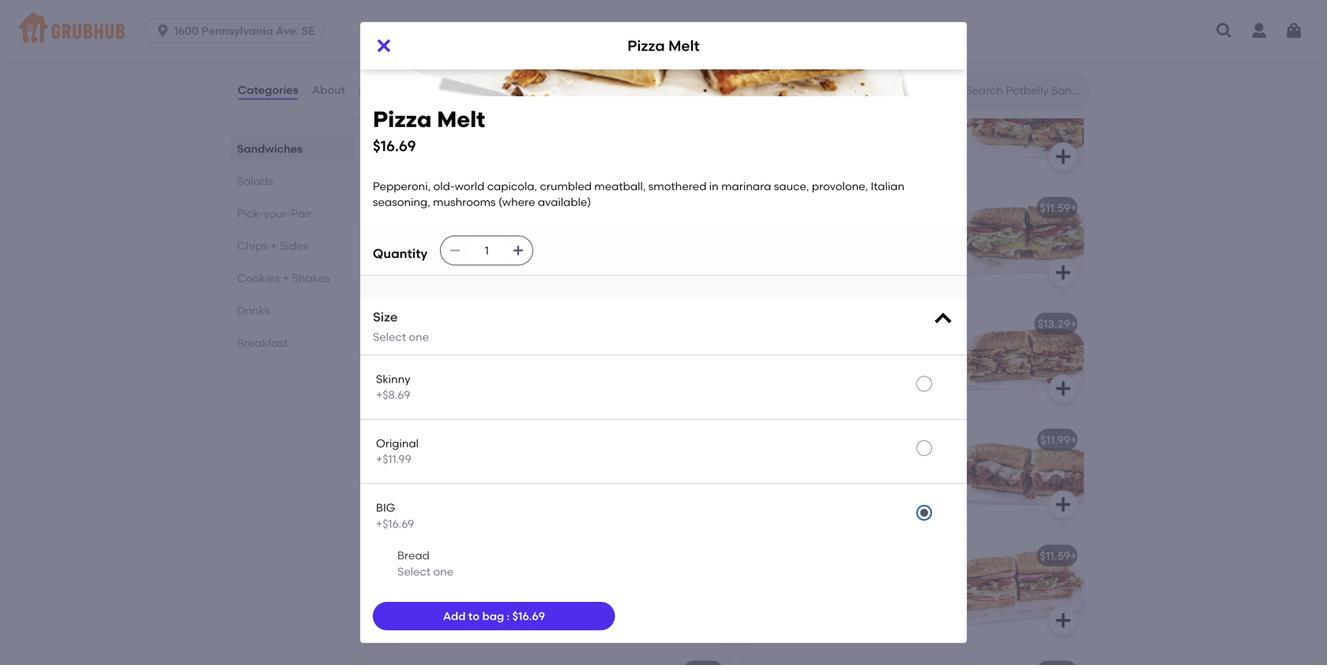 Task type: locate. For each thing, give the bounding box(es) containing it.
turkey
[[513, 0, 547, 5], [421, 85, 456, 99], [398, 550, 433, 563]]

2 $11.59 from the top
[[1040, 550, 1070, 563]]

(where up bacon,
[[524, 388, 561, 402]]

hot
[[805, 388, 823, 402]]

crumbled inside angus roast beef, crumbled blue cheese, provolone, horseradish aioli
[[494, 224, 546, 237]]

homestyle beef + pork meatballs smothered in marinara sauce, provolone, italian seasoning
[[752, 456, 928, 502]]

0 vertical spatial breast,
[[550, 0, 587, 5]]

fresh- for hand-
[[398, 124, 429, 137]]

turkey for avo turkey
[[466, 108, 499, 121]]

in inside "homestyle beef + pork meatballs smothered in marinara sauce, provolone, italian seasoning"
[[813, 472, 822, 486]]

2 horizontal spatial marinara
[[825, 472, 875, 486]]

select for bread
[[397, 566, 431, 579]]

2 vertical spatial sauce,
[[878, 472, 913, 486]]

$16.69 right : on the left of page
[[512, 610, 545, 624]]

old- up steakhouse beef
[[433, 180, 455, 193]]

smoked down fan
[[439, 8, 482, 21]]

1 vertical spatial breast,
[[502, 108, 539, 121]]

(where inside fresh-sliced avocado, swiss, cheddar, provolone, mushrooms (where available)
[[752, 256, 789, 269]]

0 vertical spatial italian
[[871, 180, 905, 193]]

provolone,
[[812, 180, 868, 193], [442, 240, 498, 253], [803, 240, 859, 253], [489, 372, 545, 386], [752, 488, 808, 502]]

0 horizontal spatial marinara
[[398, 372, 448, 386]]

1 horizontal spatial angus
[[514, 8, 548, 21]]

angus roast beef, crumbled blue cheese, provolone, horseradish aioli
[[398, 224, 589, 253]]

cheese,
[[398, 240, 439, 253]]

available) up the blta
[[398, 404, 451, 418]]

1 horizontal spatial avocado,
[[819, 224, 870, 237]]

1 vertical spatial smoked
[[462, 456, 505, 470]]

2 vertical spatial smothered
[[752, 472, 810, 486]]

angus up the cheese,
[[398, 224, 432, 237]]

reviews button
[[358, 62, 404, 119]]

turkey
[[466, 108, 499, 121], [466, 572, 499, 586]]

1 horizontal spatial swiss
[[542, 572, 569, 586]]

steakhouse beef image
[[611, 191, 730, 294]]

breast, inside a meaty fan favorite! turkey breast, hickory smoked ham, angus roast beef, salami, swiss
[[550, 0, 587, 5]]

meaty
[[409, 0, 443, 5]]

angus right the 'ham,'
[[514, 8, 548, 21]]

0 horizontal spatial sauce,
[[451, 372, 486, 386]]

0 vertical spatial fresh-
[[398, 124, 429, 137]]

1 horizontal spatial pizza melt
[[627, 37, 700, 54]]

feta,
[[894, 340, 919, 354]]

0 horizontal spatial fresh-
[[398, 124, 429, 137]]

turkey left breast
[[398, 550, 433, 563]]

+$11.99
[[376, 453, 411, 467]]

beef, inside a meaty fan favorite! turkey breast, hickory smoked ham, angus roast beef, salami, swiss
[[398, 24, 425, 37]]

0 vertical spatial crumbled
[[540, 180, 592, 193]]

beef
[[812, 456, 836, 470]]

1 vertical spatial swiss,
[[872, 224, 902, 237]]

in
[[709, 180, 719, 193], [567, 356, 577, 370], [813, 472, 822, 486]]

+$16.69
[[376, 518, 414, 531]]

applewood smoked bacon, lettuce, tomato, fresh-sliced avocado
[[398, 456, 588, 486]]

pennsylvania
[[201, 24, 273, 38]]

0 vertical spatial available)
[[538, 196, 591, 209]]

(where
[[499, 196, 535, 209], [752, 256, 789, 269], [524, 388, 561, 402]]

swiss, inside fresh-sliced avocado, swiss, cheddar, provolone, mushrooms (where available)
[[872, 224, 902, 237]]

available) down cheddar, at the right top of the page
[[791, 256, 845, 269]]

0 vertical spatial in
[[709, 180, 719, 193]]

italian
[[871, 180, 905, 193], [548, 372, 581, 386], [811, 488, 845, 502]]

select down "bread"
[[397, 566, 431, 579]]

0 vertical spatial $16.69
[[373, 138, 416, 155]]

seasoning, up the cheese,
[[373, 196, 430, 209]]

0 vertical spatial avocado,
[[463, 124, 513, 137]]

old-
[[795, 0, 816, 5], [433, 180, 455, 193], [459, 340, 480, 354]]

2 vertical spatial capicola,
[[512, 340, 563, 354]]

1 $11.59 from the top
[[1040, 202, 1070, 215]]

0 vertical spatial swiss,
[[542, 108, 572, 121]]

0 vertical spatial $11.59
[[1040, 202, 1070, 215]]

sandwiches
[[237, 142, 303, 156]]

mortadella,
[[813, 8, 875, 21]]

meatball,
[[594, 180, 646, 193], [453, 356, 504, 370]]

one
[[409, 331, 429, 344], [433, 566, 454, 579]]

steakhouse beef
[[398, 202, 489, 215]]

turkey breast
[[398, 550, 471, 563]]

0 vertical spatial meatball,
[[594, 180, 646, 193]]

beef, down hickory
[[398, 24, 425, 37]]

avocado,
[[463, 124, 513, 137], [819, 224, 870, 237]]

0 vertical spatial mushrooms
[[433, 196, 496, 209]]

fresh- down "avo"
[[398, 124, 429, 137]]

provolone, inside angus roast beef, crumbled blue cheese, provolone, horseradish aioli
[[442, 240, 498, 253]]

swiss down the 'ham,'
[[469, 24, 496, 37]]

2 vertical spatial world
[[480, 340, 510, 354]]

hummus
[[868, 388, 914, 402]]

old- right size select one
[[459, 340, 480, 354]]

0 horizontal spatial roast
[[435, 224, 462, 237]]

add to bag : $16.69
[[443, 610, 545, 624]]

1 vertical spatial available)
[[791, 256, 845, 269]]

0 vertical spatial pizza melt
[[627, 37, 700, 54]]

swiss
[[469, 24, 496, 37], [542, 572, 569, 586]]

one up skinny
[[409, 331, 429, 344]]

0 vertical spatial swiss
[[469, 24, 496, 37]]

avocado, left cucumbers
[[463, 124, 513, 137]]

fresh- inside applewood smoked bacon, lettuce, tomato, fresh-sliced avocado
[[443, 472, 474, 486]]

0 vertical spatial angus
[[514, 8, 548, 21]]

0 vertical spatial pizza
[[627, 37, 665, 54]]

reviews
[[359, 83, 403, 97]]

select
[[373, 331, 406, 344], [397, 566, 431, 579]]

0 horizontal spatial swiss,
[[542, 108, 572, 121]]

+ for mama's meatball image
[[1070, 434, 1077, 447]]

0 vertical spatial hand-
[[398, 108, 433, 121]]

0 vertical spatial world
[[816, 0, 846, 5]]

turkey right favorite!
[[513, 0, 547, 5]]

1 horizontal spatial beef,
[[465, 224, 491, 237]]

0 horizontal spatial $16.69
[[373, 138, 416, 155]]

melt right size select one
[[429, 318, 453, 331]]

0 horizontal spatial one
[[409, 331, 429, 344]]

our
[[892, 372, 910, 386]]

1 vertical spatial fresh-
[[443, 472, 474, 486]]

select inside the bread select one
[[397, 566, 431, 579]]

size select one
[[373, 310, 429, 344]]

1 vertical spatial world
[[455, 180, 485, 193]]

$11.59 +
[[1040, 202, 1077, 215], [1040, 550, 1077, 563]]

1600
[[174, 24, 199, 38]]

0 vertical spatial smothered
[[648, 180, 707, 193]]

seasoning, down skinny
[[398, 388, 456, 402]]

angus
[[514, 8, 548, 21], [398, 224, 432, 237]]

cucumbers,
[[802, 372, 865, 386]]

$11.99
[[1040, 434, 1070, 447]]

pepperoni, up skinny
[[398, 340, 456, 354]]

1 vertical spatial select
[[397, 566, 431, 579]]

pizza melt up the $12.99
[[627, 37, 700, 54]]

select down size
[[373, 331, 406, 344]]

marinara up 'fresh-'
[[721, 180, 771, 193]]

marinara
[[721, 180, 771, 193], [398, 372, 448, 386], [825, 472, 875, 486]]

2 hand- from the top
[[398, 572, 433, 586]]

fresh- inside hand-sliced turkey breast, swiss, fresh-sliced avocado, cucumbers
[[398, 124, 429, 137]]

2 horizontal spatial smothered
[[752, 472, 810, 486]]

1 turkey from the top
[[466, 108, 499, 121]]

meatballs
[[875, 456, 928, 470]]

blta image
[[611, 423, 730, 526]]

1 vertical spatial capicola,
[[487, 180, 537, 193]]

+ for chicken club image
[[1070, 85, 1077, 99]]

a meaty fan favorite! turkey breast, hickory smoked ham, angus roast beef, salami, swiss button
[[389, 0, 730, 61]]

1 horizontal spatial old-
[[459, 340, 480, 354]]

0 vertical spatial turkey
[[466, 108, 499, 121]]

a wreck® image
[[611, 0, 730, 61]]

grilled chicken image
[[965, 655, 1084, 666]]

world inside salami, old-world capicola, pepperoni, mortadella, provolone
[[816, 0, 846, 5]]

roast inside angus roast beef, crumbled blue cheese, provolone, horseradish aioli
[[435, 224, 462, 237]]

pizza
[[627, 37, 665, 54], [373, 106, 432, 133], [398, 318, 427, 331]]

blue
[[548, 224, 572, 237]]

0 vertical spatial sauce,
[[774, 180, 809, 193]]

avocado, inside hand-sliced turkey breast, swiss, fresh-sliced avocado, cucumbers
[[463, 124, 513, 137]]

available) up the blue
[[538, 196, 591, 209]]

1 vertical spatial roast
[[435, 224, 462, 237]]

0 vertical spatial beef,
[[398, 24, 425, 37]]

crumbled
[[540, 180, 592, 193], [494, 224, 546, 237], [398, 356, 450, 370]]

hand- down "bread"
[[398, 572, 433, 586]]

0 horizontal spatial old-
[[433, 180, 455, 193]]

sauce, up 'fresh-'
[[774, 180, 809, 193]]

avo turkey image
[[611, 75, 730, 177]]

1 $11.59 + from the top
[[1040, 202, 1077, 215]]

peppers,
[[752, 372, 799, 386]]

0 horizontal spatial angus
[[398, 224, 432, 237]]

0 horizontal spatial in
[[567, 356, 577, 370]]

2 vertical spatial available)
[[398, 404, 451, 418]]

+ for avo turkey image
[[717, 85, 723, 99]]

sauce, right skinny
[[451, 372, 486, 386]]

+$8.69
[[376, 389, 410, 402]]

1 vertical spatial hand-
[[398, 572, 433, 586]]

smoked inside applewood smoked bacon, lettuce, tomato, fresh-sliced avocado
[[462, 456, 505, 470]]

turkey for turkey breast
[[466, 572, 499, 586]]

hand- for hand-sliced turkey breast, swiss
[[398, 572, 433, 586]]

roast right the 'ham,'
[[551, 8, 578, 21]]

hearts,
[[805, 356, 842, 370]]

fresh-
[[398, 124, 429, 137], [443, 472, 474, 486]]

crumbled up skinny
[[398, 356, 450, 370]]

1 vertical spatial marinara
[[398, 372, 448, 386]]

$12.89
[[1038, 85, 1070, 99]]

smoked left bacon,
[[462, 456, 505, 470]]

1 vertical spatial in
[[567, 356, 577, 370]]

(where down cheddar, at the right top of the page
[[752, 256, 789, 269]]

1600 pennsylvania ave. se button
[[145, 18, 332, 43]]

pepperoni, up steakhouse
[[373, 180, 431, 193]]

marinara down pork
[[825, 472, 875, 486]]

hand- inside hand-sliced turkey breast, swiss, fresh-sliced avocado, cucumbers
[[398, 108, 433, 121]]

sauce, inside "homestyle beef + pork meatballs smothered in marinara sauce, provolone, italian seasoning"
[[878, 472, 913, 486]]

angus inside a meaty fan favorite! turkey breast, hickory smoked ham, angus roast beef, salami, swiss
[[514, 8, 548, 21]]

sliced inside fresh-sliced avocado, swiss, cheddar, provolone, mushrooms (where available)
[[785, 224, 817, 237]]

1 vertical spatial angus
[[398, 224, 432, 237]]

1 vertical spatial pepperoni, old-world capicola, crumbled meatball, smothered in marinara sauce, provolone, italian seasoning, mushrooms (where available)
[[398, 340, 581, 418]]

salads
[[237, 175, 273, 188]]

0 vertical spatial marinara
[[721, 180, 771, 193]]

veggie melt image
[[965, 191, 1084, 294]]

salami, old-world capicola, pepperoni, mortadella, provolone button
[[743, 0, 1084, 61]]

one for size
[[409, 331, 429, 344]]

+ for smoked ham image
[[1070, 550, 1077, 563]]

sliced for fresh-sliced avocado, swiss, cheddar, provolone, mushrooms (where available)
[[785, 224, 817, 237]]

crumbled up horseradish in the top left of the page
[[494, 224, 546, 237]]

beef,
[[398, 24, 425, 37], [465, 224, 491, 237]]

1 horizontal spatial marinara
[[721, 180, 771, 193]]

svg image for steakhouse beef image
[[700, 264, 719, 283]]

1 horizontal spatial fresh-
[[443, 472, 474, 486]]

+ for veggie melt image
[[1070, 202, 1077, 215]]

0 vertical spatial turkey
[[513, 0, 547, 5]]

svg image inside 1600 pennsylvania ave. se button
[[155, 23, 171, 39]]

pepper
[[826, 388, 865, 402]]

2 turkey from the top
[[466, 572, 499, 586]]

skinny
[[376, 373, 410, 386]]

1 vertical spatial turkey
[[466, 572, 499, 586]]

svg image
[[1215, 21, 1234, 40], [1285, 21, 1304, 40], [155, 23, 171, 39], [700, 31, 719, 50], [374, 36, 393, 55], [932, 308, 954, 331], [1054, 380, 1073, 399], [1054, 496, 1073, 515], [1054, 612, 1073, 631]]

sliced for hand-sliced turkey breast, swiss
[[433, 572, 464, 586]]

roast down steakhouse beef
[[435, 224, 462, 237]]

0 vertical spatial melt
[[668, 37, 700, 54]]

$16.69 down "avo"
[[373, 138, 416, 155]]

1 horizontal spatial sauce,
[[774, 180, 809, 193]]

hand- for hand-sliced turkey breast, swiss, fresh-sliced avocado, cucumbers
[[398, 108, 433, 121]]

skinny +$8.69
[[376, 373, 410, 402]]

$16.69 inside pizza melt $16.69
[[373, 138, 416, 155]]

main navigation navigation
[[0, 0, 1327, 62]]

turkey inside a meaty fan favorite! turkey breast, hickory smoked ham, angus roast beef, salami, swiss
[[513, 0, 547, 5]]

homestyle
[[752, 456, 809, 470]]

one inside the bread select one
[[433, 566, 454, 579]]

pizza melt
[[627, 37, 700, 54], [398, 318, 453, 331]]

fresh- down "applewood"
[[443, 472, 474, 486]]

one down the turkey breast in the left bottom of the page
[[433, 566, 454, 579]]

angus inside angus roast beef, crumbled blue cheese, provolone, horseradish aioli
[[398, 224, 432, 237]]

cookies
[[237, 272, 280, 285]]

avocado
[[508, 472, 556, 486]]

swiss,
[[542, 108, 572, 121], [872, 224, 902, 237]]

1 horizontal spatial $16.69
[[512, 610, 545, 624]]

turkey inside hand-sliced turkey breast, swiss, fresh-sliced avocado, cucumbers
[[466, 108, 499, 121]]

marinara up the +$8.69
[[398, 372, 448, 386]]

bacon,
[[507, 456, 545, 470]]

0 vertical spatial smoked
[[439, 8, 482, 21]]

old- up pepperoni,
[[795, 0, 816, 5]]

2 vertical spatial in
[[813, 472, 822, 486]]

sliced for hand-sliced turkey breast, swiss, fresh-sliced avocado, cucumbers
[[433, 108, 464, 121]]

about
[[312, 83, 345, 97]]

svg image
[[1054, 147, 1073, 166], [449, 244, 462, 257], [512, 244, 525, 257], [700, 264, 719, 283], [1054, 264, 1073, 283]]

1 vertical spatial crumbled
[[494, 224, 546, 237]]

pizza melt right size
[[398, 318, 453, 331]]

avocado, right 'fresh-'
[[819, 224, 870, 237]]

pick-
[[237, 207, 263, 220]]

:
[[507, 610, 510, 624]]

hand- down "avo"
[[398, 108, 433, 121]]

1 horizontal spatial roast
[[551, 8, 578, 21]]

2 vertical spatial breast,
[[502, 572, 539, 586]]

world
[[816, 0, 846, 5], [455, 180, 485, 193], [480, 340, 510, 354]]

original
[[376, 437, 419, 451]]

provolone, inside "homestyle beef + pork meatballs smothered in marinara sauce, provolone, italian seasoning"
[[752, 488, 808, 502]]

grilled
[[812, 340, 845, 354]]

1 hand- from the top
[[398, 108, 433, 121]]

melt up the $12.99
[[668, 37, 700, 54]]

avocado, inside fresh-sliced avocado, swiss, cheddar, provolone, mushrooms (where available)
[[819, 224, 870, 237]]

lettuce,
[[548, 456, 588, 470]]

1 vertical spatial pizza melt
[[398, 318, 453, 331]]

pepperoni,
[[373, 180, 431, 193], [398, 340, 456, 354]]

2 $11.59 + from the top
[[1040, 550, 1077, 563]]

breast, inside hand-sliced turkey breast, swiss, fresh-sliced avocado, cucumbers
[[502, 108, 539, 121]]

shakes
[[292, 272, 330, 285]]

1 vertical spatial mushrooms
[[862, 240, 925, 253]]

$11.59
[[1040, 202, 1070, 215], [1040, 550, 1070, 563]]

crumbled up the blue
[[540, 180, 592, 193]]

hand-sliced turkey breast, swiss, fresh-sliced avocado, cucumbers
[[398, 108, 577, 137]]

0 vertical spatial select
[[373, 331, 406, 344]]

select inside size select one
[[373, 331, 406, 344]]

turkey right "avo"
[[421, 85, 456, 99]]

all-
[[752, 340, 770, 354]]

1 vertical spatial $11.59 +
[[1040, 550, 1077, 563]]

provolone, inside fresh-sliced avocado, swiss, cheddar, provolone, mushrooms (where available)
[[803, 240, 859, 253]]

1 horizontal spatial available)
[[538, 196, 591, 209]]

melt down avo turkey
[[437, 106, 485, 133]]

1 horizontal spatial swiss,
[[872, 224, 902, 237]]

categories button
[[237, 62, 299, 119]]

about button
[[311, 62, 346, 119]]

1 vertical spatial pizza
[[373, 106, 432, 133]]

beef, down beef
[[465, 224, 491, 237]]

1 vertical spatial meatball,
[[453, 356, 504, 370]]

(where right beef
[[499, 196, 535, 209]]

swiss up the add to bag : $16.69
[[542, 572, 569, 586]]

sauce, down the meatballs
[[878, 472, 913, 486]]

1 horizontal spatial italian
[[811, 488, 845, 502]]

$11.59 for hand-sliced turkey breast, swiss
[[1040, 550, 1070, 563]]

2 vertical spatial crumbled
[[398, 356, 450, 370]]

1 vertical spatial avocado,
[[819, 224, 870, 237]]

0 horizontal spatial meatball,
[[453, 356, 504, 370]]

one inside size select one
[[409, 331, 429, 344]]



Task type: vqa. For each thing, say whether or not it's contained in the screenshot.
ROAST BEEF image on the bottom of the page
yes



Task type: describe. For each thing, give the bounding box(es) containing it.
applewood
[[398, 456, 460, 470]]

pepperoni,
[[752, 8, 810, 21]]

aioli
[[567, 240, 589, 253]]

Input item quantity number field
[[469, 237, 504, 265]]

+ inside "homestyle beef + pork meatballs smothered in marinara sauce, provolone, italian seasoning"
[[838, 456, 845, 470]]

natural
[[770, 340, 809, 354]]

pizza melt image
[[611, 307, 730, 410]]

all-natural grilled chicken, feta, artichoke hearts, roasted red peppers, cucumbers, and our signature hot pepper hummus
[[752, 340, 919, 402]]

chips + sides
[[237, 239, 308, 253]]

cucumbers
[[516, 124, 577, 137]]

melt inside pizza melt $16.69
[[437, 106, 485, 133]]

svg image for veggie melt image
[[1054, 264, 1073, 283]]

big
[[376, 502, 395, 515]]

+ for mediterranean image
[[1070, 318, 1077, 331]]

1 vertical spatial swiss
[[542, 572, 569, 586]]

roast inside a meaty fan favorite! turkey breast, hickory smoked ham, angus roast beef, salami, swiss
[[551, 8, 578, 21]]

0 vertical spatial seasoning,
[[373, 196, 430, 209]]

hand-sliced turkey breast, swiss
[[398, 572, 569, 586]]

select for size
[[373, 331, 406, 344]]

$11.59 for angus roast beef, crumbled blue cheese, provolone, horseradish aioli
[[1040, 202, 1070, 215]]

artichoke
[[752, 356, 803, 370]]

pork
[[848, 456, 872, 470]]

roasted
[[845, 356, 886, 370]]

0 vertical spatial pepperoni, old-world capicola, crumbled meatball, smothered in marinara sauce, provolone, italian seasoning, mushrooms (where available)
[[373, 180, 907, 209]]

pair
[[291, 207, 312, 220]]

swiss inside a meaty fan favorite! turkey breast, hickory smoked ham, angus roast beef, salami, swiss
[[469, 24, 496, 37]]

size
[[373, 310, 398, 325]]

bag
[[482, 610, 504, 624]]

1600 pennsylvania ave. se
[[174, 24, 315, 38]]

chicken club
[[752, 85, 825, 99]]

0 horizontal spatial available)
[[398, 404, 451, 418]]

available) inside fresh-sliced avocado, swiss, cheddar, provolone, mushrooms (where available)
[[791, 256, 845, 269]]

2 vertical spatial old-
[[459, 340, 480, 354]]

turkey breast image
[[611, 539, 730, 642]]

$11.59 + for angus roast beef, crumbled blue cheese, provolone, horseradish aioli
[[1040, 202, 1077, 215]]

fresh- for applewood
[[443, 472, 474, 486]]

$13.29
[[1038, 318, 1070, 331]]

italian inside "homestyle beef + pork meatballs smothered in marinara sauce, provolone, italian seasoning"
[[811, 488, 845, 502]]

1 vertical spatial old-
[[433, 180, 455, 193]]

chicken
[[752, 85, 797, 99]]

0 horizontal spatial smothered
[[507, 356, 565, 370]]

fan
[[446, 0, 464, 5]]

Search Potbelly Sandwich Works search field
[[964, 83, 1085, 98]]

marinara inside "homestyle beef + pork meatballs smothered in marinara sauce, provolone, italian seasoning"
[[825, 472, 875, 486]]

drinks
[[237, 304, 270, 318]]

to
[[468, 610, 480, 624]]

pizza melt $16.69
[[373, 106, 491, 155]]

avo turkey
[[398, 85, 456, 99]]

hickory
[[398, 8, 437, 21]]

2 vertical spatial turkey
[[398, 550, 433, 563]]

smoked inside a meaty fan favorite! turkey breast, hickory smoked ham, angus roast beef, salami, swiss
[[439, 8, 482, 21]]

$11.99 +
[[1040, 434, 1077, 447]]

se
[[302, 24, 315, 38]]

sliced inside applewood smoked bacon, lettuce, tomato, fresh-sliced avocado
[[474, 472, 506, 486]]

salami,
[[427, 24, 466, 37]]

big +$16.69
[[376, 502, 414, 531]]

$11.59 + for hand-sliced turkey breast, swiss
[[1040, 550, 1077, 563]]

mushrooms inside fresh-sliced avocado, swiss, cheddar, provolone, mushrooms (where available)
[[862, 240, 925, 253]]

mama's meatball image
[[965, 423, 1084, 526]]

signature
[[752, 388, 803, 402]]

your-
[[263, 207, 291, 220]]

fresh-
[[752, 224, 785, 237]]

1 horizontal spatial meatball,
[[594, 180, 646, 193]]

1 vertical spatial seasoning,
[[398, 388, 456, 402]]

beef
[[464, 202, 489, 215]]

blta
[[398, 434, 425, 447]]

avo
[[398, 85, 419, 99]]

fresh-sliced avocado, swiss, cheddar, provolone, mushrooms (where available)
[[752, 224, 925, 269]]

horseradish
[[501, 240, 564, 253]]

0 horizontal spatial pizza melt
[[398, 318, 453, 331]]

ave.
[[276, 24, 299, 38]]

club
[[799, 85, 825, 99]]

svg image for chicken club image
[[1054, 147, 1073, 166]]

1 vertical spatial sauce,
[[451, 372, 486, 386]]

$12.99 +
[[685, 85, 723, 99]]

provolone
[[878, 8, 931, 21]]

quantity
[[373, 246, 428, 261]]

chips
[[237, 239, 268, 253]]

2 vertical spatial pizza
[[398, 318, 427, 331]]

1 vertical spatial pepperoni,
[[398, 340, 456, 354]]

a
[[398, 0, 406, 5]]

breast, for avo turkey
[[502, 108, 539, 121]]

2 horizontal spatial italian
[[871, 180, 905, 193]]

0 vertical spatial pepperoni,
[[373, 180, 431, 193]]

2 vertical spatial (where
[[524, 388, 561, 402]]

sides
[[280, 239, 308, 253]]

1 vertical spatial italian
[[548, 372, 581, 386]]

0 vertical spatial (where
[[499, 196, 535, 209]]

1 vertical spatial $16.69
[[512, 610, 545, 624]]

categories
[[238, 83, 298, 97]]

$13.29 +
[[1038, 318, 1077, 331]]

1 vertical spatial turkey
[[421, 85, 456, 99]]

old- inside salami, old-world capicola, pepperoni, mortadella, provolone
[[795, 0, 816, 5]]

beef, inside angus roast beef, crumbled blue cheese, provolone, horseradish aioli
[[465, 224, 491, 237]]

salami, old-world capicola, pepperoni, mortadella, provolone
[[752, 0, 931, 21]]

breakfast
[[237, 337, 288, 350]]

pizza inside pizza melt $16.69
[[373, 106, 432, 133]]

2 vertical spatial melt
[[429, 318, 453, 331]]

red
[[889, 356, 907, 370]]

one for bread
[[433, 566, 454, 579]]

original +$11.99
[[376, 437, 419, 467]]

bread select one
[[397, 550, 454, 579]]

smoked ham image
[[965, 539, 1084, 642]]

a meaty fan favorite! turkey breast, hickory smoked ham, angus roast beef, salami, swiss
[[398, 0, 587, 37]]

add
[[443, 610, 466, 624]]

ham,
[[484, 8, 512, 21]]

2 vertical spatial mushrooms
[[458, 388, 521, 402]]

italian image
[[965, 0, 1084, 61]]

$12.89 +
[[1038, 85, 1077, 99]]

steakhouse
[[398, 202, 462, 215]]

chicken,
[[847, 340, 892, 354]]

swiss, inside hand-sliced turkey breast, swiss, fresh-sliced avocado, cucumbers
[[542, 108, 572, 121]]

$12.99
[[685, 85, 717, 99]]

1 horizontal spatial in
[[709, 180, 719, 193]]

salami,
[[752, 0, 792, 5]]

seasoning
[[847, 488, 902, 502]]

tomato,
[[398, 472, 441, 486]]

cheddar,
[[752, 240, 800, 253]]

capicola, inside salami, old-world capicola, pepperoni, mortadella, provolone
[[848, 0, 899, 5]]

smothered inside "homestyle beef + pork meatballs smothered in marinara sauce, provolone, italian seasoning"
[[752, 472, 810, 486]]

roast beef image
[[611, 655, 730, 666]]

chicken club image
[[965, 75, 1084, 177]]

bread
[[397, 550, 430, 563]]

breast, for turkey breast
[[502, 572, 539, 586]]

cookies + shakes
[[237, 272, 330, 285]]

mediterranean image
[[965, 307, 1084, 410]]



